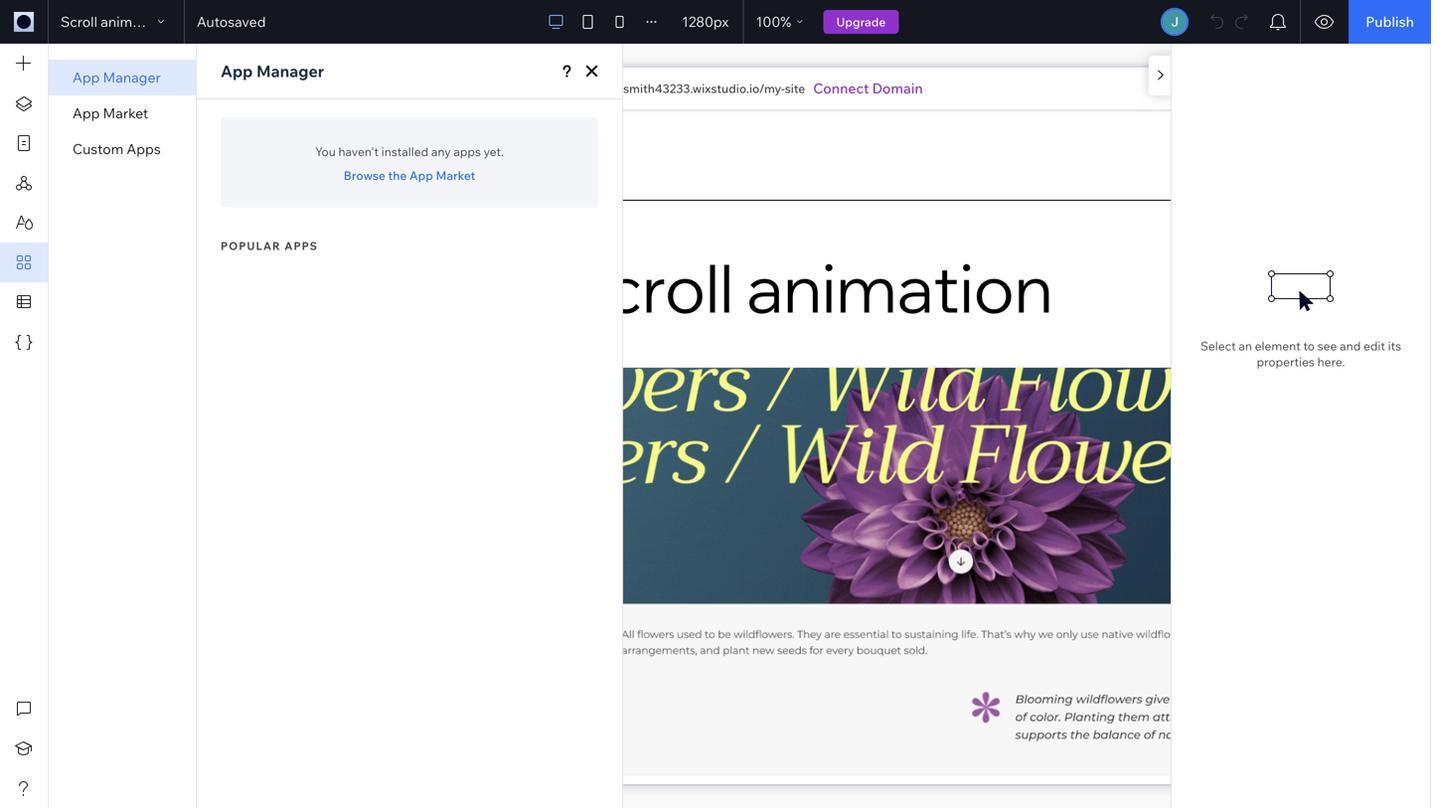 Task type: locate. For each thing, give the bounding box(es) containing it.
app manager
[[221, 61, 324, 81], [73, 69, 161, 86]]

manager
[[257, 61, 324, 81], [103, 69, 161, 86]]

an
[[1239, 339, 1253, 353]]

1280
[[682, 13, 714, 30]]

the
[[388, 168, 407, 183]]

1 horizontal spatial app manager
[[221, 61, 324, 81]]

app manager up app market
[[73, 69, 161, 86]]

apps
[[127, 140, 161, 158]]

manager up app market
[[103, 69, 161, 86]]

app market
[[73, 104, 148, 122]]

app manager down autosaved
[[221, 61, 324, 81]]

app right the
[[410, 168, 433, 183]]

apps
[[454, 144, 481, 159]]

manager for you haven't installed any apps yet.
[[257, 61, 324, 81]]

1 vertical spatial market
[[436, 168, 476, 183]]

%
[[781, 13, 792, 30]]

app manager for you haven't installed any apps yet.
[[221, 61, 324, 81]]

0 horizontal spatial market
[[103, 104, 148, 122]]

manager down autosaved
[[257, 61, 324, 81]]

app
[[221, 61, 253, 81], [73, 69, 100, 86], [73, 104, 100, 122], [410, 168, 433, 183]]

1 horizontal spatial market
[[436, 168, 476, 183]]

browse the app market button
[[343, 160, 477, 191]]

1 horizontal spatial manager
[[257, 61, 324, 81]]

market
[[103, 104, 148, 122], [436, 168, 476, 183]]

element
[[1255, 339, 1301, 353]]

select an element to see and edit its properties here.
[[1201, 339, 1402, 369]]

you
[[315, 144, 336, 159]]

0 vertical spatial market
[[103, 104, 148, 122]]

app up "custom"
[[73, 104, 100, 122]]

market up custom apps
[[103, 104, 148, 122]]

to
[[1304, 339, 1315, 353]]

connect domain button
[[814, 79, 923, 98]]

any
[[431, 144, 451, 159]]

0 horizontal spatial manager
[[103, 69, 161, 86]]

app down autosaved
[[221, 61, 253, 81]]

https://johnsmith43233.wixstudio.io/my-site connect domain
[[557, 80, 923, 97]]

0 horizontal spatial app manager
[[73, 69, 161, 86]]

its
[[1389, 339, 1402, 353]]

app up app market
[[73, 69, 100, 86]]

autosaved
[[197, 13, 266, 30]]

you haven't installed any apps yet. browse the app market
[[315, 144, 504, 183]]

market down the apps
[[436, 168, 476, 183]]



Task type: describe. For each thing, give the bounding box(es) containing it.
domain
[[873, 80, 923, 97]]

see
[[1318, 339, 1338, 353]]

publish
[[1366, 13, 1415, 30]]

avatar image
[[1164, 10, 1187, 34]]

apps
[[285, 239, 318, 253]]

site
[[785, 81, 806, 96]]

https://johnsmith43233.wixstudio.io/my-
[[557, 81, 785, 96]]

publish button
[[1349, 0, 1432, 44]]

app manager for app manager
[[73, 69, 161, 86]]

select
[[1201, 339, 1237, 353]]

1280 px
[[682, 13, 729, 30]]

properties
[[1257, 354, 1315, 369]]

100
[[756, 13, 781, 30]]

installed
[[382, 144, 429, 159]]

app inside you haven't installed any apps yet. browse the app market
[[410, 168, 433, 183]]

yet.
[[484, 144, 504, 159]]

custom
[[73, 140, 124, 158]]

haven't
[[338, 144, 379, 159]]

market inside you haven't installed any apps yet. browse the app market
[[436, 168, 476, 183]]

px
[[714, 13, 729, 30]]

connect
[[814, 80, 869, 97]]

and
[[1340, 339, 1361, 353]]

browse
[[344, 168, 386, 183]]

here.
[[1318, 354, 1346, 369]]

custom apps
[[73, 140, 161, 158]]

manager for app manager
[[103, 69, 161, 86]]

popular apps
[[221, 239, 318, 253]]

100 %
[[756, 13, 792, 30]]

edit
[[1364, 339, 1386, 353]]

popular
[[221, 239, 281, 253]]



Task type: vqa. For each thing, say whether or not it's contained in the screenshot.
the top market
yes



